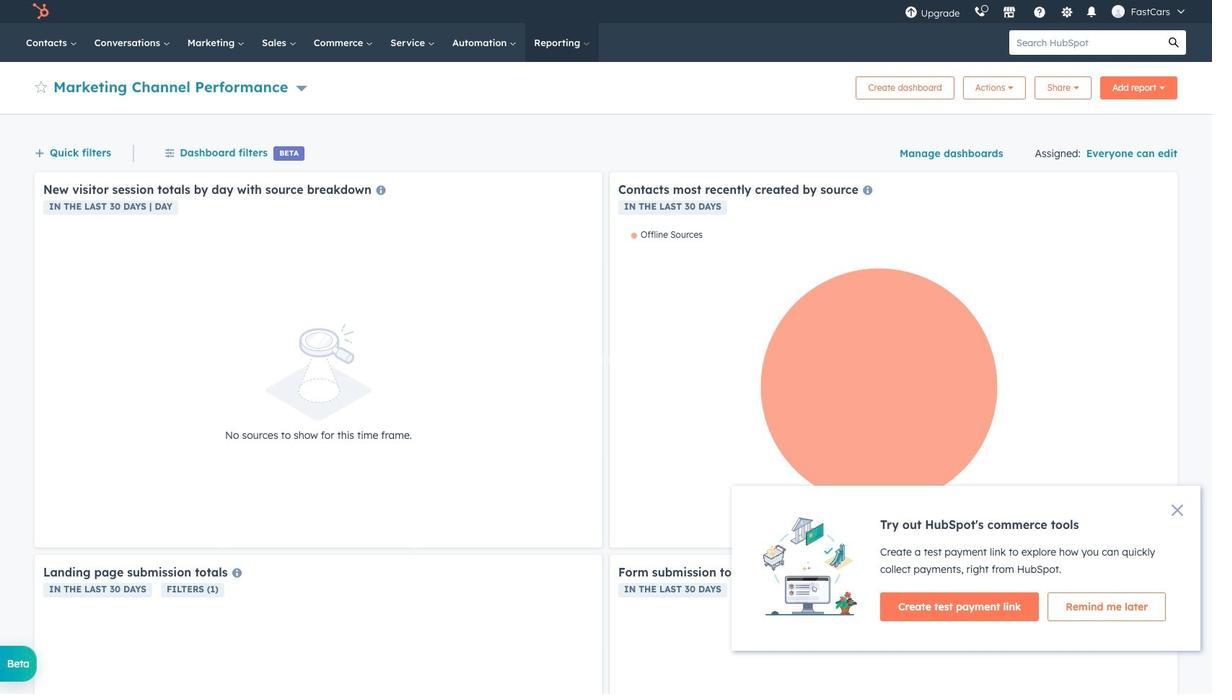 Task type: describe. For each thing, give the bounding box(es) containing it.
contacts most recently created by source element
[[610, 172, 1178, 548]]

interactive chart image
[[618, 229, 1169, 540]]

form submission totals element
[[610, 556, 1178, 695]]

christina overa image
[[1112, 5, 1125, 18]]



Task type: locate. For each thing, give the bounding box(es) containing it.
landing page submission totals element
[[35, 556, 603, 695]]

menu
[[898, 0, 1195, 23]]

banner
[[35, 72, 1178, 100]]

marketplaces image
[[1003, 6, 1016, 19]]

Search HubSpot search field
[[1010, 30, 1162, 55]]

close image
[[1172, 505, 1183, 517]]

new visitor session totals by day with source breakdown element
[[35, 172, 603, 548]]

toggle series visibility region
[[631, 229, 703, 240]]



Task type: vqa. For each thing, say whether or not it's contained in the screenshot.
BANNER
yes



